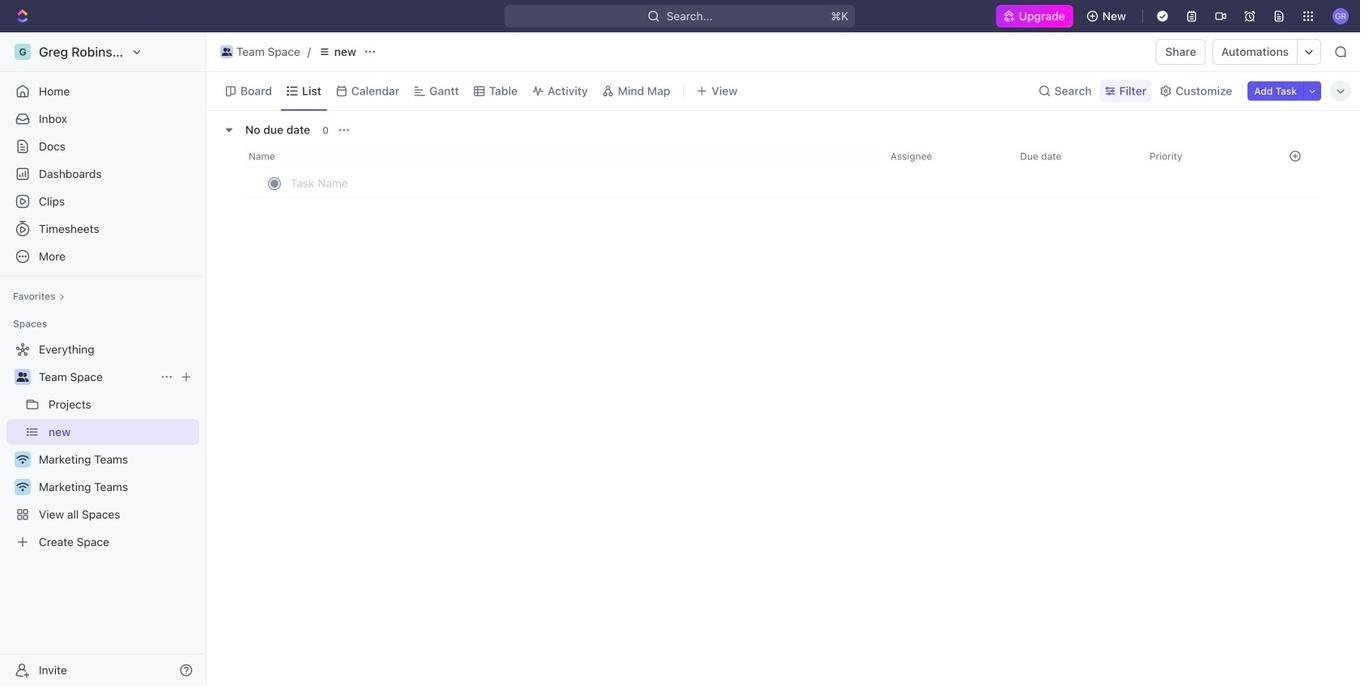 Task type: locate. For each thing, give the bounding box(es) containing it.
wifi image
[[17, 455, 29, 465], [17, 483, 29, 492]]

1 vertical spatial wifi image
[[17, 483, 29, 492]]

tree inside sidebar navigation
[[6, 337, 199, 556]]

2 wifi image from the top
[[17, 483, 29, 492]]

0 vertical spatial wifi image
[[17, 455, 29, 465]]

tree
[[6, 337, 199, 556]]



Task type: vqa. For each thing, say whether or not it's contained in the screenshot.
do.
no



Task type: describe. For each thing, give the bounding box(es) containing it.
greg robinson's workspace, , element
[[15, 44, 31, 60]]

user group image
[[222, 48, 232, 56]]

1 wifi image from the top
[[17, 455, 29, 465]]

Task Name text field
[[291, 170, 764, 196]]

user group image
[[17, 373, 29, 382]]

sidebar navigation
[[0, 32, 210, 687]]



